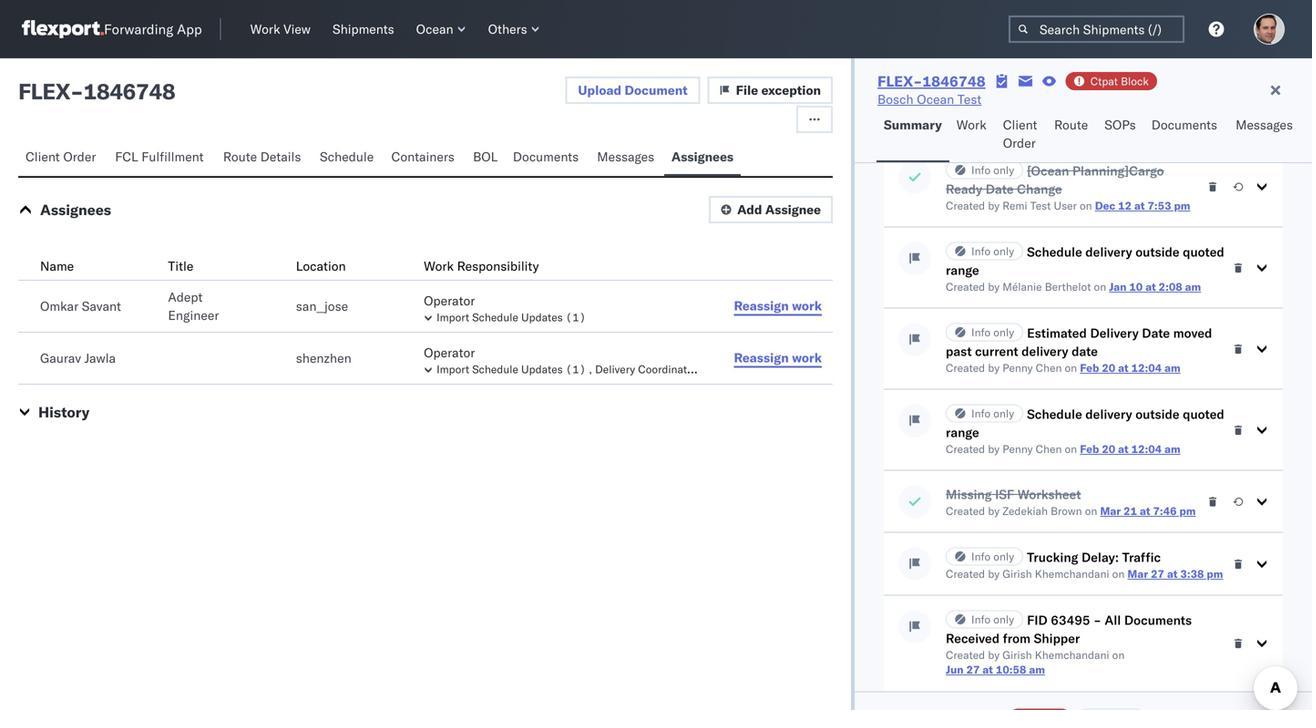 Task type: vqa. For each thing, say whether or not it's contained in the screenshot.
The 1977428 for Schedule Delivery Appointment
no



Task type: locate. For each thing, give the bounding box(es) containing it.
work left responsibility
[[424, 258, 454, 274]]

3:38
[[1181, 567, 1205, 581]]

girish for fid
[[1003, 648, 1033, 662]]

outside
[[1136, 244, 1180, 260], [1136, 406, 1180, 422]]

work button
[[950, 108, 996, 162]]

0 vertical spatial range
[[946, 262, 980, 278]]

0 vertical spatial operator
[[424, 293, 475, 309]]

7 by from the top
[[988, 648, 1000, 662]]

client for the left client order button
[[26, 149, 60, 165]]

3 by from the top
[[988, 361, 1000, 375]]

0 vertical spatial updates
[[521, 310, 563, 324]]

(1) up import schedule updates                (1)            , delivery coordination                (1) button
[[566, 310, 586, 324]]

engineer
[[168, 307, 219, 323]]

on inside "missing isf worksheet created by zedekiah brown on mar 21 at 7:46 pm"
[[1085, 504, 1098, 518]]

20 down estimated delivery date moved past current delivery date
[[1102, 361, 1116, 375]]

info only up "mélanie"
[[972, 244, 1015, 258]]

6 by from the top
[[988, 567, 1000, 581]]

0 horizontal spatial messages button
[[590, 140, 664, 176]]

1 horizontal spatial ocean
[[917, 91, 955, 107]]

0 vertical spatial chen
[[1036, 361, 1062, 375]]

by left "mélanie"
[[988, 280, 1000, 294]]

order left fcl at left top
[[63, 149, 96, 165]]

2 chen from the top
[[1036, 442, 1062, 456]]

2 created by penny chen on feb 20 at 12:04 am from the top
[[946, 442, 1181, 456]]

1 vertical spatial 12:04
[[1132, 442, 1162, 456]]

client order button up [ocean
[[996, 108, 1047, 162]]

by for the jan 10 at 2:08 am button
[[988, 280, 1000, 294]]

assignees up name
[[40, 201, 111, 219]]

info up ready
[[972, 163, 991, 177]]

1 20 from the top
[[1102, 361, 1116, 375]]

updates for import schedule updates                (1)            , delivery coordination                (1)
[[521, 362, 563, 376]]

all
[[1105, 612, 1122, 628]]

current
[[976, 343, 1019, 359]]

7 created from the top
[[946, 648, 986, 662]]

1 only from the top
[[994, 163, 1015, 177]]

fid 63495 - all documents received from shipper
[[946, 612, 1192, 646]]

work left view
[[250, 21, 280, 37]]

1 horizontal spatial client
[[1003, 117, 1038, 133]]

0 vertical spatial khemchandani
[[1035, 567, 1110, 581]]

containers
[[391, 149, 455, 165]]

schedule
[[320, 149, 374, 165], [1027, 244, 1083, 260], [472, 310, 519, 324], [472, 362, 519, 376], [1027, 406, 1083, 422]]

client down flex
[[26, 149, 60, 165]]

penny up the isf on the bottom
[[1003, 442, 1033, 456]]

1 vertical spatial created by penny chen on feb 20 at 12:04 am
[[946, 442, 1181, 456]]

omkar savant
[[40, 298, 121, 314]]

1 vertical spatial date
[[1142, 325, 1171, 341]]

1 vertical spatial mar
[[1128, 567, 1149, 581]]

worksheet
[[1018, 486, 1082, 502]]

info for mar 27 at 3:38 pm button
[[972, 550, 991, 563]]

reassign for 1st reassign work button from the top
[[734, 298, 789, 314]]

0 horizontal spatial messages
[[597, 149, 655, 165]]

0 horizontal spatial mar
[[1101, 504, 1121, 518]]

documents inside fid 63495 - all documents received from shipper
[[1125, 612, 1192, 628]]

1 vertical spatial pm
[[1180, 504, 1196, 518]]

2 reassign work from the top
[[734, 350, 822, 366]]

order up [ocean
[[1003, 135, 1036, 151]]

0 vertical spatial mar
[[1101, 504, 1121, 518]]

0 vertical spatial schedule delivery outside quoted range
[[946, 244, 1225, 278]]

2 feb from the top
[[1080, 442, 1100, 456]]

4 by from the top
[[988, 442, 1000, 456]]

khemchandani down trucking
[[1035, 567, 1110, 581]]

1846748
[[923, 72, 986, 90], [83, 77, 175, 105]]

1 vertical spatial 27
[[967, 663, 980, 676]]

1 khemchandani from the top
[[1035, 567, 1110, 581]]

created inside created by girish khemchandani on jun 27 at 10:58 am
[[946, 648, 986, 662]]

1 horizontal spatial order
[[1003, 135, 1036, 151]]

0 vertical spatial reassign work
[[734, 298, 822, 314]]

only up "mélanie"
[[994, 244, 1015, 258]]

client order button left fcl at left top
[[18, 140, 108, 176]]

1 vertical spatial import
[[437, 362, 470, 376]]

created by penny chen on feb 20 at 12:04 am for estimated
[[946, 361, 1181, 375]]

6 only from the top
[[994, 613, 1015, 626]]

created down missing on the bottom
[[946, 504, 986, 518]]

work
[[250, 21, 280, 37], [957, 117, 987, 133], [424, 258, 454, 274]]

0 vertical spatial date
[[986, 181, 1014, 197]]

info only up received
[[972, 613, 1015, 626]]

1 vertical spatial reassign work button
[[723, 345, 833, 372]]

updates inside button
[[521, 310, 563, 324]]

1 horizontal spatial route
[[1055, 117, 1089, 133]]

1 vertical spatial updates
[[521, 362, 563, 376]]

forwarding
[[104, 21, 173, 38]]

1 vertical spatial chen
[[1036, 442, 1062, 456]]

27 down traffic
[[1151, 567, 1165, 581]]

0 horizontal spatial order
[[63, 149, 96, 165]]

documents right 'bol' button on the top left of page
[[513, 149, 579, 165]]

penny
[[1003, 361, 1033, 375], [1003, 442, 1033, 456]]

2 by from the top
[[988, 280, 1000, 294]]

0 vertical spatial outside
[[1136, 244, 1180, 260]]

0 vertical spatial girish
[[1003, 567, 1033, 581]]

1 info only from the top
[[972, 163, 1015, 177]]

mar
[[1101, 504, 1121, 518], [1128, 567, 1149, 581]]

feb 20 at 12:04 am button
[[1080, 361, 1181, 375], [1080, 442, 1181, 456]]

delivery down date
[[1086, 406, 1133, 422]]

2 vertical spatial documents
[[1125, 612, 1192, 628]]

1 range from the top
[[946, 262, 980, 278]]

63495
[[1051, 612, 1091, 628]]

2 20 from the top
[[1102, 442, 1116, 456]]

1 vertical spatial outside
[[1136, 406, 1180, 422]]

brown
[[1051, 504, 1083, 518]]

only up current at the right of page
[[994, 325, 1015, 339]]

1 info from the top
[[972, 163, 991, 177]]

1 quoted from the top
[[1183, 244, 1225, 260]]

27 inside created by girish khemchandani on jun 27 at 10:58 am
[[967, 663, 980, 676]]

12:04
[[1132, 361, 1162, 375], [1132, 442, 1162, 456]]

trucking delay: traffic
[[1027, 549, 1161, 565]]

2 operator from the top
[[424, 345, 475, 361]]

0 vertical spatial feb
[[1080, 361, 1100, 375]]

pm right 3:38
[[1207, 567, 1224, 581]]

delivery up jan
[[1086, 244, 1133, 260]]

bol button
[[466, 140, 506, 176]]

work for second reassign work button
[[792, 350, 822, 366]]

on down all
[[1113, 648, 1125, 662]]

0 vertical spatial route
[[1055, 117, 1089, 133]]

feb up "missing isf worksheet created by zedekiah brown on mar 21 at 7:46 pm"
[[1080, 442, 1100, 456]]

Search Shipments (/) text field
[[1009, 15, 1185, 43]]

- inside fid 63495 - all documents received from shipper
[[1094, 612, 1102, 628]]

client order for client order button to the right
[[1003, 117, 1038, 151]]

0 vertical spatial delivery
[[1086, 244, 1133, 260]]

order inside the client order
[[1003, 135, 1036, 151]]

1 vertical spatial assignees
[[40, 201, 111, 219]]

route details
[[223, 149, 301, 165]]

date up remi on the top right
[[986, 181, 1014, 197]]

12:04 down estimated delivery date moved past current delivery date
[[1132, 361, 1162, 375]]

girish up 10:58
[[1003, 648, 1033, 662]]

2 schedule delivery outside quoted range from the top
[[946, 406, 1225, 440]]

2 12:04 from the top
[[1132, 442, 1162, 456]]

quoted for created by mélanie berthelot on jan 10 at 2:08 am
[[1183, 244, 1225, 260]]

0 vertical spatial reassign work button
[[723, 293, 833, 320]]

assignees button up name
[[40, 201, 111, 219]]

work view
[[250, 21, 311, 37]]

2 khemchandani from the top
[[1035, 648, 1110, 662]]

import schedule updates                (1) button
[[424, 310, 700, 325]]

by left remi on the top right
[[988, 199, 1000, 212]]

remi
[[1003, 199, 1028, 212]]

0 horizontal spatial client
[[26, 149, 60, 165]]

delivery inside estimated delivery date moved past current delivery date
[[1022, 343, 1069, 359]]

schedule delivery outside quoted range for berthelot
[[946, 244, 1225, 278]]

on down date
[[1065, 361, 1078, 375]]

2 range from the top
[[946, 424, 980, 440]]

quoted
[[1183, 244, 1225, 260], [1183, 406, 1225, 422]]

0 vertical spatial -
[[70, 77, 83, 105]]

2 updates from the top
[[521, 362, 563, 376]]

1 vertical spatial test
[[1031, 199, 1051, 212]]

1 vertical spatial 20
[[1102, 442, 1116, 456]]

2 info only from the top
[[972, 244, 1015, 258]]

1 vertical spatial work
[[792, 350, 822, 366]]

(1) left ","
[[566, 362, 586, 376]]

2 girish from the top
[[1003, 648, 1033, 662]]

1 vertical spatial range
[[946, 424, 980, 440]]

1 created by penny chen on feb 20 at 12:04 am from the top
[[946, 361, 1181, 375]]

updates inside button
[[521, 362, 563, 376]]

am right 10:58
[[1030, 663, 1046, 676]]

0 vertical spatial client
[[1003, 117, 1038, 133]]

created by penny chen on feb 20 at 12:04 am for schedule
[[946, 442, 1181, 456]]

1 12:04 from the top
[[1132, 361, 1162, 375]]

0 horizontal spatial ocean
[[416, 21, 454, 37]]

created inside "missing isf worksheet created by zedekiah brown on mar 21 at 7:46 pm"
[[946, 504, 986, 518]]

0 horizontal spatial -
[[70, 77, 83, 105]]

range up missing on the bottom
[[946, 424, 980, 440]]

history button
[[38, 403, 90, 421]]

1 feb from the top
[[1080, 361, 1100, 375]]

1 vertical spatial -
[[1094, 612, 1102, 628]]

delivery up date
[[1091, 325, 1139, 341]]

messages button
[[1229, 108, 1303, 162], [590, 140, 664, 176]]

20 for delivery
[[1102, 442, 1116, 456]]

schedule delivery outside quoted range down date
[[946, 406, 1225, 440]]

route for route
[[1055, 117, 1089, 133]]

0 horizontal spatial 27
[[967, 663, 980, 676]]

operator down work responsibility
[[424, 293, 475, 309]]

test inside 'bosch ocean test' link
[[958, 91, 982, 107]]

created up jun
[[946, 648, 986, 662]]

operator for import schedule updates                (1)
[[424, 293, 475, 309]]

created down past
[[946, 361, 986, 375]]

am
[[1186, 280, 1202, 294], [1165, 361, 1181, 375], [1165, 442, 1181, 456], [1030, 663, 1046, 676]]

by for feb 20 at 12:04 am 'button' for delivery
[[988, 361, 1000, 375]]

summary button
[[877, 108, 950, 162]]

2:08
[[1159, 280, 1183, 294]]

title
[[168, 258, 194, 274]]

1 vertical spatial client
[[26, 149, 60, 165]]

5 info only from the top
[[972, 550, 1015, 563]]

fcl fulfillment
[[115, 149, 204, 165]]

chen for schedule
[[1036, 442, 1062, 456]]

created by penny chen on feb 20 at 12:04 am
[[946, 361, 1181, 375], [946, 442, 1181, 456]]

2 outside from the top
[[1136, 406, 1180, 422]]

1 horizontal spatial assignees button
[[664, 140, 741, 176]]

2 horizontal spatial work
[[957, 117, 987, 133]]

3 created from the top
[[946, 361, 986, 375]]

only
[[994, 163, 1015, 177], [994, 244, 1015, 258], [994, 325, 1015, 339], [994, 407, 1015, 420], [994, 550, 1015, 563], [994, 613, 1015, 626]]

2 quoted from the top
[[1183, 406, 1225, 422]]

1 vertical spatial khemchandani
[[1035, 648, 1110, 662]]

info
[[972, 163, 991, 177], [972, 244, 991, 258], [972, 325, 991, 339], [972, 407, 991, 420], [972, 550, 991, 563], [972, 613, 991, 626]]

1 horizontal spatial delivery
[[1091, 325, 1139, 341]]

khemchandani for 63495
[[1035, 648, 1110, 662]]

ctpat
[[1091, 74, 1119, 88]]

5 info from the top
[[972, 550, 991, 563]]

work
[[792, 298, 822, 314], [792, 350, 822, 366]]

1 horizontal spatial test
[[1031, 199, 1051, 212]]

estimated
[[1027, 325, 1087, 341]]

0 horizontal spatial 1846748
[[83, 77, 175, 105]]

test down change
[[1031, 199, 1051, 212]]

1 vertical spatial delivery
[[1022, 343, 1069, 359]]

created by penny chen on feb 20 at 12:04 am up "worksheet"
[[946, 442, 1181, 456]]

created by girish khemchandani on mar 27 at 3:38 pm
[[946, 567, 1224, 581]]

updates up import schedule updates                (1)            , delivery coordination                (1) button
[[521, 310, 563, 324]]

2 reassign work button from the top
[[723, 345, 833, 372]]

1 updates from the top
[[521, 310, 563, 324]]

girish inside created by girish khemchandani on jun 27 at 10:58 am
[[1003, 648, 1033, 662]]

27 for trucking delay: traffic
[[1151, 567, 1165, 581]]

khemchandani inside created by girish khemchandani on jun 27 at 10:58 am
[[1035, 648, 1110, 662]]

1 chen from the top
[[1036, 361, 1062, 375]]

1 vertical spatial work
[[957, 117, 987, 133]]

1846748 up "bosch ocean test"
[[923, 72, 986, 90]]

isf
[[996, 486, 1015, 502]]

1 vertical spatial feb
[[1080, 442, 1100, 456]]

2 vertical spatial delivery
[[1086, 406, 1133, 422]]

1 schedule delivery outside quoted range from the top
[[946, 244, 1225, 278]]

2 vertical spatial work
[[424, 258, 454, 274]]

6 created from the top
[[946, 567, 986, 581]]

1 feb 20 at 12:04 am button from the top
[[1080, 361, 1181, 375]]

by for mar 27 at 3:38 pm button
[[988, 567, 1000, 581]]

0 vertical spatial penny
[[1003, 361, 1033, 375]]

info down missing on the bottom
[[972, 550, 991, 563]]

info only up current at the right of page
[[972, 325, 1015, 339]]

assignees button up add
[[664, 140, 741, 176]]

1 vertical spatial operator
[[424, 345, 475, 361]]

by up jun 27 at 10:58 am button
[[988, 648, 1000, 662]]

4 created from the top
[[946, 442, 986, 456]]

1 vertical spatial quoted
[[1183, 406, 1225, 422]]

1 work from the top
[[792, 298, 822, 314]]

pm
[[1175, 199, 1191, 212], [1180, 504, 1196, 518], [1207, 567, 1224, 581]]

coordination
[[638, 362, 703, 376]]

0 vertical spatial 27
[[1151, 567, 1165, 581]]

route left details
[[223, 149, 257, 165]]

0 vertical spatial quoted
[[1183, 244, 1225, 260]]

summary
[[884, 117, 942, 133]]

info only for jun 27 at 10:58 am button
[[972, 613, 1015, 626]]

only up remi on the top right
[[994, 163, 1015, 177]]

only up from
[[994, 613, 1015, 626]]

mar down traffic
[[1128, 567, 1149, 581]]

location
[[296, 258, 346, 274]]

info down ready
[[972, 244, 991, 258]]

feb 20 at 12:04 am button up 21 on the bottom right
[[1080, 442, 1181, 456]]

1 girish from the top
[[1003, 567, 1033, 581]]

info only for the jan 10 at 2:08 am button
[[972, 244, 1015, 258]]

penny for estimated
[[1003, 361, 1033, 375]]

0 horizontal spatial client order
[[26, 149, 96, 165]]

0 vertical spatial test
[[958, 91, 982, 107]]

created
[[946, 199, 986, 212], [946, 280, 986, 294], [946, 361, 986, 375], [946, 442, 986, 456], [946, 504, 986, 518], [946, 567, 986, 581], [946, 648, 986, 662]]

delivery inside estimated delivery date moved past current delivery date
[[1091, 325, 1139, 341]]

1 penny from the top
[[1003, 361, 1033, 375]]

import for import schedule updates                (1)
[[437, 310, 470, 324]]

documents right sops
[[1152, 117, 1218, 133]]

1 horizontal spatial client order button
[[996, 108, 1047, 162]]

quoted for created by penny chen on feb 20 at 12:04 am
[[1183, 406, 1225, 422]]

2 feb 20 at 12:04 am button from the top
[[1080, 442, 1181, 456]]

12:04 for date
[[1132, 361, 1162, 375]]

mar 27 at 3:38 pm button
[[1128, 567, 1224, 581]]

range for created by penny chen on feb 20 at 12:04 am
[[946, 424, 980, 440]]

operator down import schedule updates                (1)
[[424, 345, 475, 361]]

1 vertical spatial feb 20 at 12:04 am button
[[1080, 442, 1181, 456]]

feb 20 at 12:04 am button down date
[[1080, 361, 1181, 375]]

0 vertical spatial ocean
[[416, 21, 454, 37]]

assignees
[[672, 149, 734, 165], [40, 201, 111, 219]]

delivery
[[1086, 244, 1133, 260], [1022, 343, 1069, 359], [1086, 406, 1133, 422]]

1 horizontal spatial messages
[[1236, 117, 1294, 133]]

0 vertical spatial created by penny chen on feb 20 at 12:04 am
[[946, 361, 1181, 375]]

2 only from the top
[[994, 244, 1015, 258]]

1 horizontal spatial client order
[[1003, 117, 1038, 151]]

reassign work
[[734, 298, 822, 314], [734, 350, 822, 366]]

1 import from the top
[[437, 310, 470, 324]]

work inside button
[[957, 117, 987, 133]]

1 horizontal spatial 27
[[1151, 567, 1165, 581]]

feb 20 at 12:04 am button for delivery
[[1080, 442, 1181, 456]]

0 horizontal spatial date
[[986, 181, 1014, 197]]

test up work button
[[958, 91, 982, 107]]

containers button
[[384, 140, 466, 176]]

0 vertical spatial messages
[[1236, 117, 1294, 133]]

2 penny from the top
[[1003, 442, 1033, 456]]

1 vertical spatial schedule delivery outside quoted range
[[946, 406, 1225, 440]]

at left 10:58
[[983, 663, 994, 676]]

by for jun 27 at 10:58 am button
[[988, 648, 1000, 662]]

info only down current at the right of page
[[972, 407, 1015, 420]]

chen down estimated
[[1036, 361, 1062, 375]]

0 vertical spatial documents
[[1152, 117, 1218, 133]]

trucking
[[1027, 549, 1079, 565]]

4 info from the top
[[972, 407, 991, 420]]

created down ready
[[946, 199, 986, 212]]

client right work button
[[1003, 117, 1038, 133]]

messages
[[1236, 117, 1294, 133], [597, 149, 655, 165]]

27 for fid 63495 - all documents received from shipper
[[967, 663, 980, 676]]

schedule right details
[[320, 149, 374, 165]]

2 info from the top
[[972, 244, 991, 258]]

(1) inside button
[[566, 310, 586, 324]]

0 vertical spatial assignees button
[[664, 140, 741, 176]]

fcl
[[115, 149, 138, 165]]

range down ready
[[946, 262, 980, 278]]

on right brown at right bottom
[[1085, 504, 1098, 518]]

flexport. image
[[22, 20, 104, 38]]

outside up the jan 10 at 2:08 am button
[[1136, 244, 1180, 260]]

by down the isf on the bottom
[[988, 504, 1000, 518]]

feb for delivery
[[1080, 361, 1100, 375]]

0 horizontal spatial assignees button
[[40, 201, 111, 219]]

5 only from the top
[[994, 550, 1015, 563]]

27
[[1151, 567, 1165, 581], [967, 663, 980, 676]]

info for the jan 10 at 2:08 am button
[[972, 244, 991, 258]]

20 up "missing isf worksheet created by zedekiah brown on mar 21 at 7:46 pm"
[[1102, 442, 1116, 456]]

at right 10
[[1146, 280, 1157, 294]]

,
[[589, 362, 593, 376]]

range for created by mélanie berthelot on jan 10 at 2:08 am
[[946, 262, 980, 278]]

mar 21 at 7:46 pm button
[[1101, 504, 1196, 518]]

delivery inside button
[[595, 362, 635, 376]]

quoted up the jan 10 at 2:08 am button
[[1183, 244, 1225, 260]]

girish down trucking
[[1003, 567, 1033, 581]]

1 reassign work from the top
[[734, 298, 822, 314]]

route left sops
[[1055, 117, 1089, 133]]

client
[[1003, 117, 1038, 133], [26, 149, 60, 165]]

2 import from the top
[[437, 362, 470, 376]]

6 info only from the top
[[972, 613, 1015, 626]]

2 vertical spatial pm
[[1207, 567, 1224, 581]]

route inside button
[[223, 149, 257, 165]]

1 reassign from the top
[[734, 298, 789, 314]]

5 by from the top
[[988, 504, 1000, 518]]

import down work responsibility
[[437, 310, 470, 324]]

khemchandani down shipper
[[1035, 648, 1110, 662]]

1 vertical spatial documents
[[513, 149, 579, 165]]

reassign work button
[[723, 293, 833, 320], [723, 345, 833, 372]]

5 created from the top
[[946, 504, 986, 518]]

2 reassign from the top
[[734, 350, 789, 366]]

delivery down estimated
[[1022, 343, 1069, 359]]

created by girish khemchandani on jun 27 at 10:58 am
[[946, 648, 1125, 676]]

0 horizontal spatial documents button
[[506, 140, 590, 176]]

import
[[437, 310, 470, 324], [437, 362, 470, 376]]

1 horizontal spatial messages button
[[1229, 108, 1303, 162]]

only for mar 27 at 3:38 pm button
[[994, 550, 1015, 563]]

info down current at the right of page
[[972, 407, 991, 420]]

(1) for import schedule updates                (1)            , delivery coordination                (1)
[[566, 362, 586, 376]]

1 horizontal spatial work
[[424, 258, 454, 274]]

shipments
[[333, 21, 394, 37]]

1 vertical spatial penny
[[1003, 442, 1033, 456]]

import inside button
[[437, 310, 470, 324]]

info for dec 12 at 7:53 pm button
[[972, 163, 991, 177]]

pm right "7:46"
[[1180, 504, 1196, 518]]

import inside button
[[437, 362, 470, 376]]

am right 2:08
[[1186, 280, 1202, 294]]

only for jun 27 at 10:58 am button
[[994, 613, 1015, 626]]

1 vertical spatial delivery
[[595, 362, 635, 376]]

0 vertical spatial work
[[792, 298, 822, 314]]

girish for trucking
[[1003, 567, 1033, 581]]

0 vertical spatial work
[[250, 21, 280, 37]]

3 info from the top
[[972, 325, 991, 339]]

route inside button
[[1055, 117, 1089, 133]]

documents button right bol
[[506, 140, 590, 176]]

2 work from the top
[[792, 350, 822, 366]]

import for import schedule updates                (1)            , delivery coordination                (1)
[[437, 362, 470, 376]]

1 outside from the top
[[1136, 244, 1180, 260]]

am down moved
[[1165, 361, 1181, 375]]

feb down date
[[1080, 361, 1100, 375]]

by inside created by girish khemchandani on jun 27 at 10:58 am
[[988, 648, 1000, 662]]

schedule delivery outside quoted range
[[946, 244, 1225, 278], [946, 406, 1225, 440]]

1 operator from the top
[[424, 293, 475, 309]]

date left moved
[[1142, 325, 1171, 341]]

ocean right shipments
[[416, 21, 454, 37]]

work for work
[[957, 117, 987, 133]]

import down import schedule updates                (1)
[[437, 362, 470, 376]]

delivery right ","
[[595, 362, 635, 376]]

traffic
[[1123, 549, 1161, 565]]

berthelot
[[1045, 280, 1092, 294]]

created up received
[[946, 567, 986, 581]]

0 vertical spatial delivery
[[1091, 325, 1139, 341]]

route details button
[[216, 140, 313, 176]]

assignees down document
[[672, 149, 734, 165]]

schedule delivery outside quoted range up created by mélanie berthelot on jan 10 at 2:08 am
[[946, 244, 1225, 278]]

1 by from the top
[[988, 199, 1000, 212]]

0 horizontal spatial delivery
[[595, 362, 635, 376]]

by up the isf on the bottom
[[988, 442, 1000, 456]]

0 vertical spatial feb 20 at 12:04 am button
[[1080, 361, 1181, 375]]

3 info only from the top
[[972, 325, 1015, 339]]

1 horizontal spatial date
[[1142, 325, 1171, 341]]

only left trucking
[[994, 550, 1015, 563]]

6 info from the top
[[972, 613, 991, 626]]

outside down moved
[[1136, 406, 1180, 422]]

0 horizontal spatial route
[[223, 149, 257, 165]]

work responsibility
[[424, 258, 539, 274]]

by up received
[[988, 567, 1000, 581]]



Task type: describe. For each thing, give the bounding box(es) containing it.
sops button
[[1098, 108, 1145, 162]]

at up 21 on the bottom right
[[1119, 442, 1129, 456]]

info for jun 27 at 10:58 am button
[[972, 613, 991, 626]]

bol
[[473, 149, 498, 165]]

add
[[738, 201, 763, 217]]

reassign for second reassign work button
[[734, 350, 789, 366]]

gaurav jawla
[[40, 350, 116, 366]]

flex - 1846748
[[18, 77, 175, 105]]

7:53
[[1148, 199, 1172, 212]]

3 only from the top
[[994, 325, 1015, 339]]

fcl fulfillment button
[[108, 140, 216, 176]]

schedule delivery outside quoted range for chen
[[946, 406, 1225, 440]]

view
[[284, 21, 311, 37]]

12:04 for outside
[[1132, 442, 1162, 456]]

omkar
[[40, 298, 79, 314]]

zedekiah
[[1003, 504, 1048, 518]]

change
[[1017, 181, 1063, 197]]

work view link
[[243, 17, 318, 41]]

by for dec 12 at 7:53 pm button
[[988, 199, 1000, 212]]

work for 1st reassign work button from the top
[[792, 298, 822, 314]]

operator for import schedule updates                (1)            , delivery coordination                (1)
[[424, 345, 475, 361]]

at left 3:38
[[1168, 567, 1178, 581]]

import schedule updates                (1)
[[437, 310, 586, 324]]

1 vertical spatial messages
[[597, 149, 655, 165]]

jan
[[1110, 280, 1127, 294]]

chen for estimated
[[1036, 361, 1062, 375]]

schedule down import schedule updates                (1)
[[472, 362, 519, 376]]

at inside "missing isf worksheet created by zedekiah brown on mar 21 at 7:46 pm"
[[1140, 504, 1151, 518]]

am inside created by girish khemchandani on jun 27 at 10:58 am
[[1030, 663, 1046, 676]]

fulfillment
[[142, 149, 204, 165]]

(1) right coordination
[[706, 362, 726, 376]]

work for work view
[[250, 21, 280, 37]]

info for feb 20 at 12:04 am 'button' associated with delivery
[[972, 407, 991, 420]]

jan 10 at 2:08 am button
[[1110, 280, 1202, 294]]

1 vertical spatial ocean
[[917, 91, 955, 107]]

from
[[1003, 630, 1031, 646]]

on inside created by girish khemchandani on jun 27 at 10:58 am
[[1113, 648, 1125, 662]]

am up "7:46"
[[1165, 442, 1181, 456]]

khemchandani for delay:
[[1035, 567, 1110, 581]]

1 horizontal spatial 1846748
[[923, 72, 986, 90]]

on down "delay:"
[[1113, 567, 1125, 581]]

12
[[1119, 199, 1132, 212]]

file exception
[[736, 82, 821, 98]]

ready
[[946, 181, 983, 197]]

dec 12 at 7:53 pm button
[[1095, 199, 1191, 212]]

adept
[[168, 289, 203, 305]]

savant
[[82, 298, 121, 314]]

client for client order button to the right
[[1003, 117, 1038, 133]]

shipments link
[[325, 17, 402, 41]]

at down estimated delivery date moved past current delivery date
[[1119, 361, 1129, 375]]

date
[[1072, 343, 1098, 359]]

jun
[[946, 663, 964, 676]]

(1) for import schedule updates                (1)
[[566, 310, 586, 324]]

by inside "missing isf worksheet created by zedekiah brown on mar 21 at 7:46 pm"
[[988, 504, 1000, 518]]

21
[[1124, 504, 1138, 518]]

delivery for chen
[[1086, 406, 1133, 422]]

assignee
[[766, 201, 821, 217]]

0 vertical spatial assignees
[[672, 149, 734, 165]]

4 info only from the top
[[972, 407, 1015, 420]]

info only for mar 27 at 3:38 pm button
[[972, 550, 1015, 563]]

mar inside "missing isf worksheet created by zedekiah brown on mar 21 at 7:46 pm"
[[1101, 504, 1121, 518]]

delay:
[[1082, 549, 1120, 565]]

forwarding app
[[104, 21, 202, 38]]

bosch ocean test
[[878, 91, 982, 107]]

jun 27 at 10:58 am button
[[946, 663, 1046, 676]]

san_jose
[[296, 298, 348, 314]]

1 created from the top
[[946, 199, 986, 212]]

schedule inside button
[[472, 310, 519, 324]]

bosch
[[878, 91, 914, 107]]

flex-1846748 link
[[878, 72, 986, 90]]

upload document button
[[566, 77, 701, 104]]

block
[[1121, 74, 1149, 88]]

dec
[[1095, 199, 1116, 212]]

document
[[625, 82, 688, 98]]

ctpat block
[[1091, 74, 1149, 88]]

fid
[[1027, 612, 1048, 628]]

10:58
[[996, 663, 1027, 676]]

others
[[488, 21, 527, 37]]

date inside [ocean planning]cargo ready date change
[[986, 181, 1014, 197]]

documents for the rightmost documents button
[[1152, 117, 1218, 133]]

only for dec 12 at 7:53 pm button
[[994, 163, 1015, 177]]

at inside created by girish khemchandani on jun 27 at 10:58 am
[[983, 663, 994, 676]]

import schedule updates                (1)            , delivery coordination                (1) button
[[424, 361, 726, 376]]

client order for the left client order button
[[26, 149, 96, 165]]

7:46
[[1154, 504, 1177, 518]]

4 only from the top
[[994, 407, 1015, 420]]

app
[[177, 21, 202, 38]]

schedule down date
[[1027, 406, 1083, 422]]

gaurav
[[40, 350, 81, 366]]

date inside estimated delivery date moved past current delivery date
[[1142, 325, 1171, 341]]

estimated delivery date moved past current delivery date
[[946, 325, 1213, 359]]

order for client order button to the right
[[1003, 135, 1036, 151]]

penny for schedule
[[1003, 442, 1033, 456]]

history
[[38, 403, 90, 421]]

missing
[[946, 486, 992, 502]]

route button
[[1047, 108, 1098, 162]]

received
[[946, 630, 1000, 646]]

flex-
[[878, 72, 923, 90]]

planning]cargo
[[1073, 163, 1165, 179]]

ocean inside button
[[416, 21, 454, 37]]

flex-1846748
[[878, 72, 986, 90]]

outside for 2:08
[[1136, 244, 1180, 260]]

0 horizontal spatial assignees
[[40, 201, 111, 219]]

user
[[1054, 199, 1077, 212]]

sops
[[1105, 117, 1136, 133]]

0 vertical spatial pm
[[1175, 199, 1191, 212]]

ocean button
[[409, 17, 474, 41]]

shipper
[[1034, 630, 1081, 646]]

info for feb 20 at 12:04 am 'button' for delivery
[[972, 325, 991, 339]]

documents for leftmost documents button
[[513, 149, 579, 165]]

delivery for berthelot
[[1086, 244, 1133, 260]]

file
[[736, 82, 759, 98]]

responsibility
[[457, 258, 539, 274]]

[ocean
[[1027, 163, 1070, 179]]

route for route details
[[223, 149, 257, 165]]

import schedule updates                (1)            , delivery coordination                (1)
[[437, 362, 726, 376]]

flex
[[18, 77, 70, 105]]

info only for dec 12 at 7:53 pm button
[[972, 163, 1015, 177]]

on left dec
[[1080, 199, 1093, 212]]

only for the jan 10 at 2:08 am button
[[994, 244, 1015, 258]]

outside for 12:04
[[1136, 406, 1180, 422]]

created by mélanie berthelot on jan 10 at 2:08 am
[[946, 280, 1202, 294]]

at right 12
[[1135, 199, 1145, 212]]

feb 20 at 12:04 am button for delivery
[[1080, 361, 1181, 375]]

feb for delivery
[[1080, 442, 1100, 456]]

2 created from the top
[[946, 280, 986, 294]]

schedule up berthelot
[[1027, 244, 1083, 260]]

name
[[40, 258, 74, 274]]

by for feb 20 at 12:04 am 'button' associated with delivery
[[988, 442, 1000, 456]]

[ocean planning]cargo ready date change
[[946, 163, 1165, 197]]

10
[[1130, 280, 1143, 294]]

1 reassign work button from the top
[[723, 293, 833, 320]]

20 for delivery
[[1102, 361, 1116, 375]]

pm inside "missing isf worksheet created by zedekiah brown on mar 21 at 7:46 pm"
[[1180, 504, 1196, 518]]

updates for import schedule updates                (1)
[[521, 310, 563, 324]]

order for the left client order button
[[63, 149, 96, 165]]

missing isf worksheet created by zedekiah brown on mar 21 at 7:46 pm
[[946, 486, 1196, 518]]

1 horizontal spatial documents button
[[1145, 108, 1229, 162]]

work for work responsibility
[[424, 258, 454, 274]]

on left jan
[[1094, 280, 1107, 294]]

add assignee button
[[709, 196, 833, 223]]

adept engineer
[[168, 289, 219, 323]]

created by remi test user on dec 12 at 7:53 pm
[[946, 199, 1191, 212]]

0 horizontal spatial client order button
[[18, 140, 108, 176]]

jawla
[[84, 350, 116, 366]]

on up "worksheet"
[[1065, 442, 1078, 456]]



